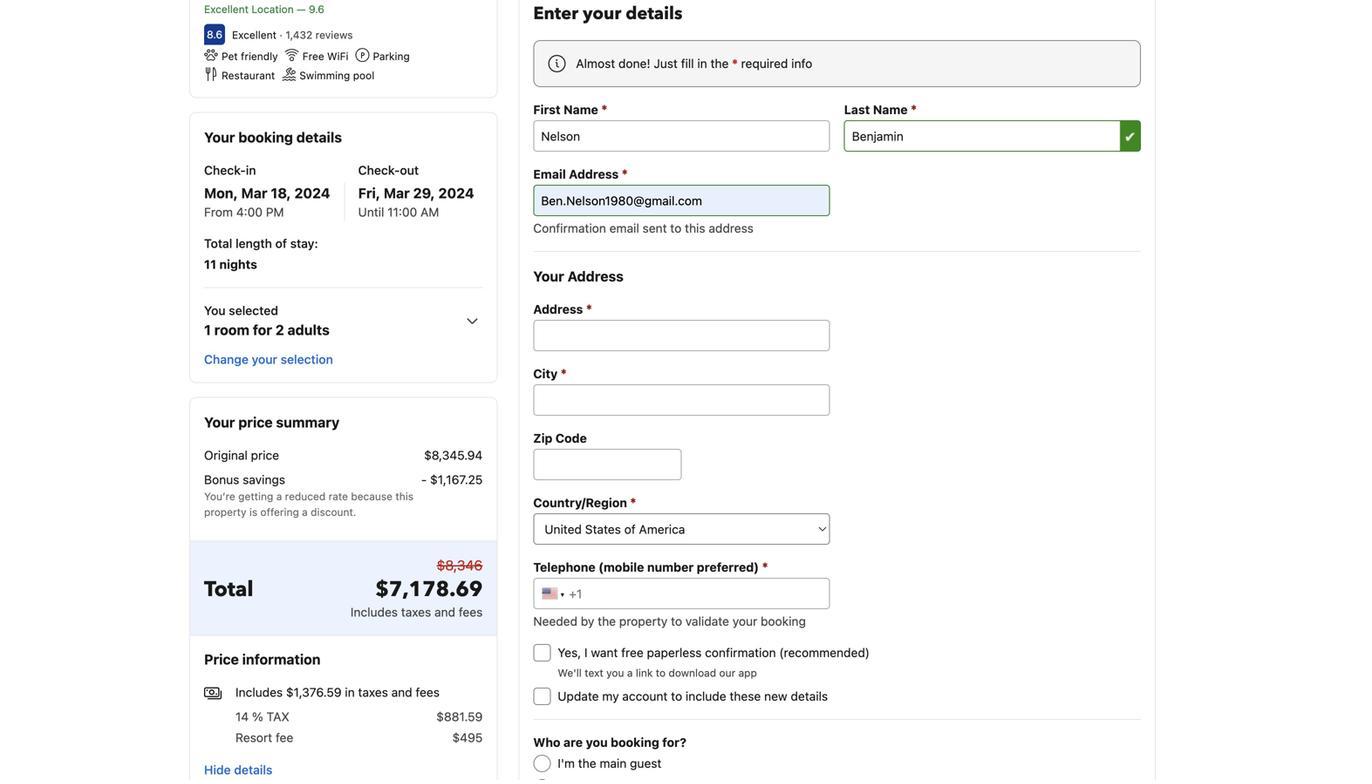 Task type: describe. For each thing, give the bounding box(es) containing it.
zip code
[[533, 431, 587, 446]]

account
[[622, 690, 668, 704]]

selection
[[281, 352, 333, 367]]

details right new
[[791, 690, 828, 704]]

check-in mon, mar 18, 2024 from 4:00 pm
[[204, 163, 330, 219]]

who are you booking for? i'm the main guest
[[533, 736, 687, 771]]

1 vertical spatial taxes
[[358, 686, 388, 700]]

is
[[249, 506, 258, 519]]

text
[[585, 667, 604, 680]]

summary
[[276, 414, 340, 431]]

1,432
[[286, 29, 313, 41]]

free
[[302, 50, 324, 62]]

* down the 'your address'
[[586, 301, 592, 317]]

* right city
[[561, 366, 567, 381]]

1 horizontal spatial a
[[302, 506, 308, 519]]

check-out fri, mar 29, 2024 until 11:00 am
[[358, 163, 474, 219]]

just
[[654, 56, 678, 71]]

app
[[739, 667, 757, 680]]

address for your
[[568, 268, 624, 285]]

original price
[[204, 448, 279, 463]]

total length of stay: 11 nights
[[204, 236, 318, 272]]

9.6
[[309, 3, 324, 15]]

details down swimming
[[296, 129, 342, 146]]

* left required
[[732, 56, 738, 71]]

pet
[[222, 50, 238, 62]]

because
[[351, 491, 393, 503]]

info
[[792, 56, 813, 71]]

enter your details
[[533, 2, 683, 26]]

* down zip code text field
[[630, 495, 636, 510]]

price
[[204, 652, 239, 668]]

this inside the bonus savings you're getting a reduced rate because this property is offering a discount. - $1,167.25
[[396, 491, 414, 503]]

hide
[[204, 764, 231, 778]]

almost done! just fill in the * required info
[[576, 56, 813, 71]]

1 vertical spatial the
[[598, 615, 616, 629]]

to down +1 text field
[[671, 615, 682, 629]]

you
[[204, 303, 226, 318]]

your for your address
[[533, 268, 564, 285]]

property inside the bonus savings you're getting a reduced rate because this property is offering a discount. - $1,167.25
[[204, 506, 247, 519]]

—
[[297, 3, 306, 15]]

pool
[[353, 69, 375, 81]]

first name *
[[533, 102, 608, 117]]

by
[[581, 615, 595, 629]]

hide details button
[[197, 755, 280, 781]]

booking inside who are you booking for? i'm the main guest
[[611, 736, 659, 750]]

(mobile
[[599, 561, 644, 575]]

$1,376.59
[[286, 686, 342, 700]]

validate
[[686, 615, 729, 629]]

email address *
[[533, 166, 628, 181]]

bonus savings you're getting a reduced rate because this property is offering a discount. - $1,167.25
[[204, 473, 483, 519]]

confirmation email sent to this address
[[533, 221, 754, 236]]

friendly
[[241, 50, 278, 62]]

who
[[533, 736, 561, 750]]

0 vertical spatial a
[[276, 491, 282, 503]]

11
[[204, 257, 216, 272]]

excellent · 1,432 reviews
[[232, 29, 353, 41]]

1 horizontal spatial taxes
[[401, 605, 431, 620]]

rated excellent element
[[232, 29, 277, 41]]

you inside the yes, i want free paperless confirmation (recommended) we'll text you a link to download our app
[[606, 667, 624, 680]]

$8,346 $7,178.69
[[376, 557, 483, 604]]

fee
[[276, 731, 293, 745]]

1 horizontal spatial in
[[345, 686, 355, 700]]

includes $1,376.59 in taxes and fees
[[236, 686, 440, 700]]

download
[[669, 667, 716, 680]]

* right preferred)
[[762, 560, 768, 575]]

swimming
[[300, 69, 350, 81]]

who are you booking for? element
[[533, 735, 1141, 781]]

$8,345.94
[[424, 448, 483, 463]]

name for last name *
[[873, 103, 908, 117]]

* right last at the top right of the page
[[911, 102, 917, 117]]

are
[[564, 736, 583, 750]]

includes taxes and fees
[[351, 605, 483, 620]]

name for first name *
[[564, 103, 598, 117]]

2024 for mon, mar 18, 2024
[[294, 185, 330, 201]]

bonus
[[204, 473, 239, 487]]

required
[[741, 56, 788, 71]]

sent
[[643, 221, 667, 236]]

scored 8.6 element
[[204, 24, 225, 45]]

rate
[[329, 491, 348, 503]]

these
[[730, 690, 761, 704]]

done!
[[619, 56, 651, 71]]

* up email
[[622, 166, 628, 181]]

11:00 am
[[388, 205, 439, 219]]

·
[[280, 29, 283, 41]]

swimming pool
[[300, 69, 375, 81]]

2024 for fri, mar 29, 2024
[[438, 185, 474, 201]]

information
[[242, 652, 321, 668]]

your for your price summary
[[204, 414, 235, 431]]

+1 text field
[[533, 578, 830, 610]]

free wifi
[[302, 50, 349, 62]]

email
[[533, 167, 566, 181]]

your for your booking details
[[204, 129, 235, 146]]

almost
[[576, 56, 615, 71]]

mar for 29,
[[384, 185, 410, 201]]

29,
[[413, 185, 435, 201]]

* down almost
[[601, 102, 608, 117]]

price information
[[204, 652, 321, 668]]

telephone
[[533, 561, 596, 575]]

total for total length of stay: 11 nights
[[204, 236, 232, 251]]

for
[[253, 322, 272, 338]]

adults
[[288, 322, 330, 338]]

2 horizontal spatial in
[[698, 56, 707, 71]]

resort
[[236, 731, 272, 745]]

the inside who are you booking for? i'm the main guest
[[578, 757, 596, 771]]

$881.59
[[436, 710, 483, 724]]

confirmation
[[533, 221, 606, 236]]

8.6
[[207, 28, 222, 40]]

mon,
[[204, 185, 238, 201]]

address
[[709, 221, 754, 236]]

0 vertical spatial fees
[[459, 605, 483, 620]]

free
[[621, 646, 644, 660]]

number
[[647, 561, 694, 575]]

check- for fri,
[[358, 163, 400, 177]]

yes, i want free paperless confirmation (recommended) we'll text you a link to download our app
[[558, 646, 870, 680]]

to right sent on the top of page
[[670, 221, 682, 236]]

address inside address *
[[533, 302, 583, 317]]

zip
[[533, 431, 553, 446]]

14
[[236, 710, 249, 724]]

4:00 pm
[[236, 205, 284, 219]]

to inside the yes, i want free paperless confirmation (recommended) we'll text you a link to download our app
[[656, 667, 666, 680]]

tax
[[267, 710, 289, 724]]

1 horizontal spatial and
[[435, 605, 455, 620]]



Task type: vqa. For each thing, say whether or not it's contained in the screenshot.
bottommost Address
yes



Task type: locate. For each thing, give the bounding box(es) containing it.
your
[[204, 129, 235, 146], [533, 268, 564, 285], [204, 414, 235, 431]]

location
[[252, 3, 294, 15]]

nights
[[219, 257, 257, 272]]

1 2024 from the left
[[294, 185, 330, 201]]

details inside button
[[234, 764, 273, 778]]

2024 inside check-in mon, mar 18, 2024 from 4:00 pm
[[294, 185, 330, 201]]

1 name from the left
[[564, 103, 598, 117]]

you
[[606, 667, 624, 680], [586, 736, 608, 750]]

this right because
[[396, 491, 414, 503]]

1 vertical spatial property
[[619, 615, 668, 629]]

a left the link
[[627, 667, 633, 680]]

18,
[[271, 185, 291, 201]]

mar inside check-out fri, mar 29, 2024 until 11:00 am
[[384, 185, 410, 201]]

1 total from the top
[[204, 236, 232, 251]]

address inside email address *
[[569, 167, 619, 181]]

change
[[204, 352, 249, 367]]

1 horizontal spatial name
[[873, 103, 908, 117]]

1 vertical spatial you
[[586, 736, 608, 750]]

0 horizontal spatial check-
[[204, 163, 246, 177]]

from
[[204, 205, 233, 219]]

1 vertical spatial price
[[251, 448, 279, 463]]

last name *
[[844, 102, 917, 117]]

name inside the first name *
[[564, 103, 598, 117]]

total up the 11
[[204, 236, 232, 251]]

pet friendly
[[222, 50, 278, 62]]

reduced
[[285, 491, 326, 503]]

your for enter
[[583, 2, 621, 26]]

total up the price
[[204, 576, 253, 604]]

0 horizontal spatial mar
[[241, 185, 267, 201]]

2 2024 from the left
[[438, 185, 474, 201]]

want
[[591, 646, 618, 660]]

1
[[204, 322, 211, 338]]

0 vertical spatial address
[[569, 167, 619, 181]]

1 vertical spatial your
[[252, 352, 277, 367]]

None text field
[[844, 120, 1141, 152]]

2 horizontal spatial the
[[711, 56, 729, 71]]

original
[[204, 448, 248, 463]]

to right the link
[[656, 667, 666, 680]]

country/region *
[[533, 495, 636, 510]]

1 vertical spatial includes
[[236, 686, 283, 700]]

price
[[238, 414, 273, 431], [251, 448, 279, 463]]

details down resort
[[234, 764, 273, 778]]

0 vertical spatial and
[[435, 605, 455, 620]]

out
[[400, 163, 419, 177]]

the
[[711, 56, 729, 71], [598, 615, 616, 629], [578, 757, 596, 771]]

0 vertical spatial the
[[711, 56, 729, 71]]

and down $7,178.69
[[435, 605, 455, 620]]

selected
[[229, 303, 278, 318]]

Zip Code text field
[[533, 449, 682, 481]]

change your selection
[[204, 352, 333, 367]]

1 vertical spatial and
[[391, 686, 412, 700]]

address
[[569, 167, 619, 181], [568, 268, 624, 285], [533, 302, 583, 317]]

and
[[435, 605, 455, 620], [391, 686, 412, 700]]

check- for mon,
[[204, 163, 246, 177]]

your address
[[533, 268, 624, 285]]

2 total from the top
[[204, 576, 253, 604]]

includes down $7,178.69
[[351, 605, 398, 620]]

total for total
[[204, 576, 253, 604]]

includes for includes $1,376.59 in taxes and fees
[[236, 686, 283, 700]]

1 vertical spatial total
[[204, 576, 253, 604]]

0 horizontal spatial in
[[246, 163, 256, 177]]

in right fill on the top of page
[[698, 56, 707, 71]]

None text field
[[533, 120, 830, 152], [533, 320, 830, 352], [533, 385, 830, 416], [533, 120, 830, 152], [533, 320, 830, 352], [533, 385, 830, 416]]

fill
[[681, 56, 694, 71]]

price for your
[[238, 414, 273, 431]]

you inside who are you booking for? i'm the main guest
[[586, 736, 608, 750]]

1 vertical spatial address
[[568, 268, 624, 285]]

0 vertical spatial total
[[204, 236, 232, 251]]

the right fill on the top of page
[[711, 56, 729, 71]]

price up savings
[[251, 448, 279, 463]]

include
[[686, 690, 726, 704]]

0 vertical spatial property
[[204, 506, 247, 519]]

check- up mon,
[[204, 163, 246, 177]]

2 horizontal spatial a
[[627, 667, 633, 680]]

your up confirmation
[[733, 615, 758, 629]]

1 horizontal spatial booking
[[611, 736, 659, 750]]

price for original
[[251, 448, 279, 463]]

1 vertical spatial in
[[246, 163, 256, 177]]

your up address *
[[533, 268, 564, 285]]

$495
[[452, 731, 483, 745]]

offering
[[260, 506, 299, 519]]

0 vertical spatial excellent
[[204, 3, 249, 15]]

-
[[421, 473, 427, 487]]

0 horizontal spatial your
[[252, 352, 277, 367]]

name right last at the top right of the page
[[873, 103, 908, 117]]

yes,
[[558, 646, 581, 660]]

stay:
[[290, 236, 318, 251]]

room
[[214, 322, 249, 338]]

update my account to include these new details
[[558, 690, 828, 704]]

includes for includes taxes and fees
[[351, 605, 398, 620]]

mar
[[241, 185, 267, 201], [384, 185, 410, 201]]

0 vertical spatial includes
[[351, 605, 398, 620]]

your up mon,
[[204, 129, 235, 146]]

2 vertical spatial a
[[627, 667, 633, 680]]

2 vertical spatial booking
[[611, 736, 659, 750]]

city
[[533, 367, 558, 381]]

to down download
[[671, 690, 682, 704]]

details up just at the top
[[626, 2, 683, 26]]

taxes right $1,376.59
[[358, 686, 388, 700]]

check- inside check-in mon, mar 18, 2024 from 4:00 pm
[[204, 163, 246, 177]]

0 vertical spatial booking
[[238, 129, 293, 146]]

link
[[636, 667, 653, 680]]

0 vertical spatial your
[[583, 2, 621, 26]]

a down reduced
[[302, 506, 308, 519]]

0 horizontal spatial fees
[[416, 686, 440, 700]]

needed by the property to validate your booking
[[533, 615, 806, 629]]

check- up fri,
[[358, 163, 400, 177]]

length
[[236, 236, 272, 251]]

for?
[[662, 736, 687, 750]]

property up free
[[619, 615, 668, 629]]

this down double-check for typos text box at the top of page
[[685, 221, 706, 236]]

a up offering
[[276, 491, 282, 503]]

address down the 'your address'
[[533, 302, 583, 317]]

excellent up pet friendly on the left of the page
[[232, 29, 277, 41]]

1 horizontal spatial 2024
[[438, 185, 474, 201]]

0 horizontal spatial 2024
[[294, 185, 330, 201]]

2 vertical spatial in
[[345, 686, 355, 700]]

in down your booking details
[[246, 163, 256, 177]]

(recommended)
[[779, 646, 870, 660]]

fees
[[459, 605, 483, 620], [416, 686, 440, 700]]

and down includes taxes and fees on the bottom left
[[391, 686, 412, 700]]

address right email
[[569, 167, 619, 181]]

address for email
[[569, 167, 619, 181]]

2 vertical spatial the
[[578, 757, 596, 771]]

0 vertical spatial in
[[698, 56, 707, 71]]

your down for
[[252, 352, 277, 367]]

booking
[[238, 129, 293, 146], [761, 615, 806, 629], [611, 736, 659, 750]]

your price summary
[[204, 414, 340, 431]]

0 horizontal spatial taxes
[[358, 686, 388, 700]]

telephone (mobile number preferred) *
[[533, 560, 768, 575]]

in right $1,376.59
[[345, 686, 355, 700]]

1 horizontal spatial property
[[619, 615, 668, 629]]

2 mar from the left
[[384, 185, 410, 201]]

you right are
[[586, 736, 608, 750]]

mar up 4:00 pm
[[241, 185, 267, 201]]

0 horizontal spatial includes
[[236, 686, 283, 700]]

booking up guest
[[611, 736, 659, 750]]

property
[[204, 506, 247, 519], [619, 615, 668, 629]]

a inside the yes, i want free paperless confirmation (recommended) we'll text you a link to download our app
[[627, 667, 633, 680]]

Double-check for typos text field
[[533, 185, 830, 216]]

you right text
[[606, 667, 624, 680]]

1 check- from the left
[[204, 163, 246, 177]]

14 % tax
[[236, 710, 289, 724]]

to
[[670, 221, 682, 236], [671, 615, 682, 629], [656, 667, 666, 680], [671, 690, 682, 704]]

the right the i'm
[[578, 757, 596, 771]]

2024 right 18,
[[294, 185, 330, 201]]

1 horizontal spatial your
[[583, 2, 621, 26]]

taxes
[[401, 605, 431, 620], [358, 686, 388, 700]]

code
[[556, 431, 587, 446]]

booking up (recommended)
[[761, 615, 806, 629]]

property down you're
[[204, 506, 247, 519]]

the right by
[[598, 615, 616, 629]]

confirmation
[[705, 646, 776, 660]]

0 vertical spatial this
[[685, 221, 706, 236]]

1 vertical spatial booking
[[761, 615, 806, 629]]

1 horizontal spatial check-
[[358, 163, 400, 177]]

hide details
[[204, 764, 273, 778]]

0 horizontal spatial the
[[578, 757, 596, 771]]

city *
[[533, 366, 567, 381]]

0 vertical spatial price
[[238, 414, 273, 431]]

we'll
[[558, 667, 582, 680]]

*
[[732, 56, 738, 71], [601, 102, 608, 117], [911, 102, 917, 117], [622, 166, 628, 181], [586, 301, 592, 317], [561, 366, 567, 381], [630, 495, 636, 510], [762, 560, 768, 575]]

0 vertical spatial your
[[204, 129, 235, 146]]

your right enter
[[583, 2, 621, 26]]

preferred)
[[697, 561, 759, 575]]

savings
[[243, 473, 285, 487]]

update
[[558, 690, 599, 704]]

2 name from the left
[[873, 103, 908, 117]]

last
[[844, 103, 870, 117]]

name right first
[[564, 103, 598, 117]]

2 horizontal spatial your
[[733, 615, 758, 629]]

total inside total length of stay: 11 nights
[[204, 236, 232, 251]]

total
[[204, 236, 232, 251], [204, 576, 253, 604]]

taxes down $7,178.69
[[401, 605, 431, 620]]

2024 inside check-out fri, mar 29, 2024 until 11:00 am
[[438, 185, 474, 201]]

2 vertical spatial your
[[733, 615, 758, 629]]

2 check- from the left
[[358, 163, 400, 177]]

0 horizontal spatial booking
[[238, 129, 293, 146]]

1 vertical spatial excellent
[[232, 29, 277, 41]]

excellent for excellent location — 9.6
[[204, 3, 249, 15]]

mar inside check-in mon, mar 18, 2024 from 4:00 pm
[[241, 185, 267, 201]]

1 vertical spatial this
[[396, 491, 414, 503]]

0 horizontal spatial name
[[564, 103, 598, 117]]

1 horizontal spatial the
[[598, 615, 616, 629]]

2 horizontal spatial booking
[[761, 615, 806, 629]]

fri,
[[358, 185, 380, 201]]

booking up check-in mon, mar 18, 2024 from 4:00 pm on the top
[[238, 129, 293, 146]]

1 vertical spatial a
[[302, 506, 308, 519]]

1 mar from the left
[[241, 185, 267, 201]]

1 vertical spatial your
[[533, 268, 564, 285]]

excellent for excellent · 1,432 reviews
[[232, 29, 277, 41]]

0 horizontal spatial and
[[391, 686, 412, 700]]

address *
[[533, 301, 592, 317]]

2 vertical spatial your
[[204, 414, 235, 431]]

mar for 18,
[[241, 185, 267, 201]]

fees down $7,178.69
[[459, 605, 483, 620]]

1 horizontal spatial mar
[[384, 185, 410, 201]]

check- inside check-out fri, mar 29, 2024 until 11:00 am
[[358, 163, 400, 177]]

my
[[602, 690, 619, 704]]

your for change
[[252, 352, 277, 367]]

i'm
[[558, 757, 575, 771]]

in inside check-in mon, mar 18, 2024 from 4:00 pm
[[246, 163, 256, 177]]

fees up $881.59
[[416, 686, 440, 700]]

2 vertical spatial address
[[533, 302, 583, 317]]

first
[[533, 103, 561, 117]]

0 vertical spatial you
[[606, 667, 624, 680]]

0 vertical spatial taxes
[[401, 605, 431, 620]]

0 horizontal spatial a
[[276, 491, 282, 503]]

2
[[275, 322, 284, 338]]

excellent up "scored 8.6" element
[[204, 3, 249, 15]]

1 vertical spatial fees
[[416, 686, 440, 700]]

country/region
[[533, 496, 627, 510]]

0 horizontal spatial property
[[204, 506, 247, 519]]

2024 right '29,'
[[438, 185, 474, 201]]

1 horizontal spatial fees
[[459, 605, 483, 620]]

your booking details
[[204, 129, 342, 146]]

until
[[358, 205, 384, 219]]

mar up 11:00 am
[[384, 185, 410, 201]]

includes up the %
[[236, 686, 283, 700]]

you're
[[204, 491, 235, 503]]

price up original price
[[238, 414, 273, 431]]

name inside last name *
[[873, 103, 908, 117]]

restaurant
[[222, 69, 275, 81]]

your up original
[[204, 414, 235, 431]]

1 horizontal spatial this
[[685, 221, 706, 236]]

1 horizontal spatial includes
[[351, 605, 398, 620]]

address up address *
[[568, 268, 624, 285]]

0 horizontal spatial this
[[396, 491, 414, 503]]



